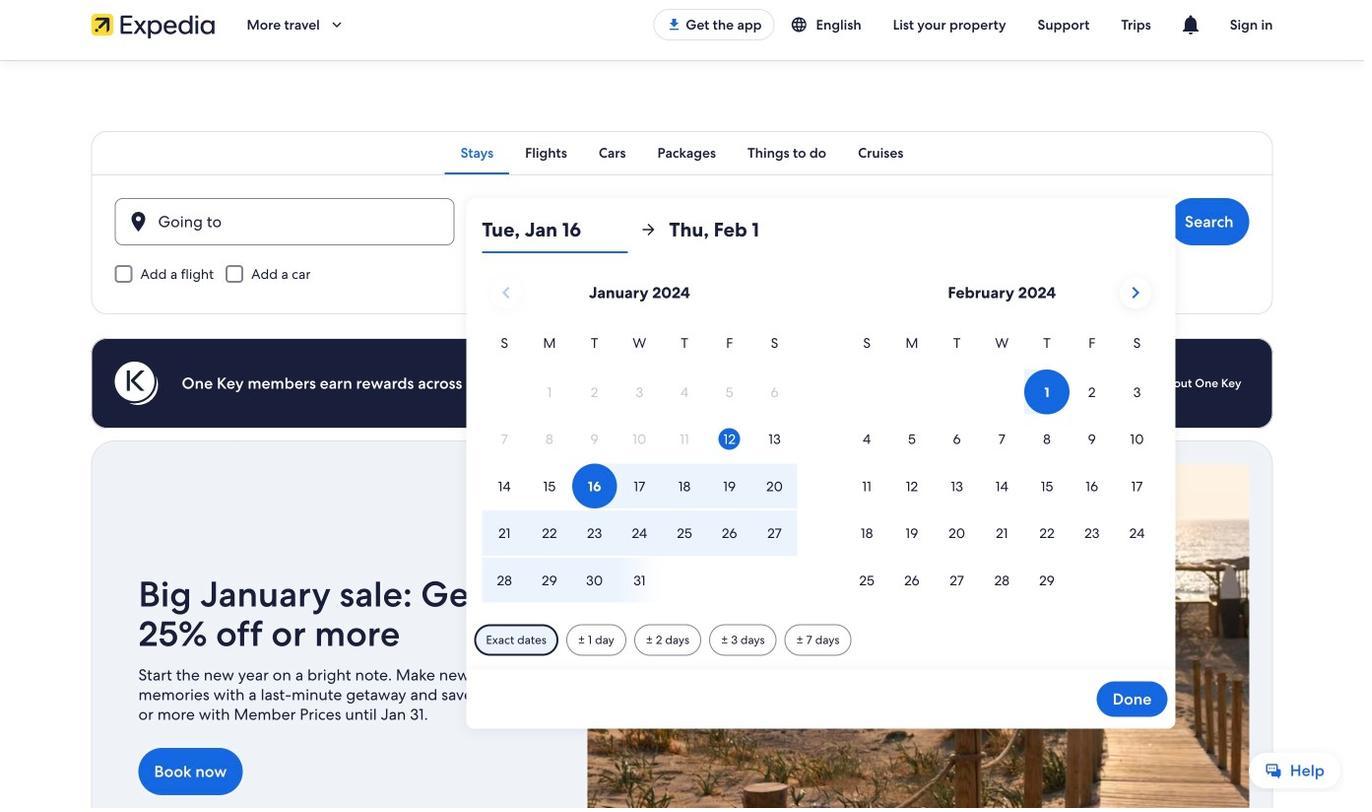 Task type: vqa. For each thing, say whether or not it's contained in the screenshot.
text box
no



Task type: describe. For each thing, give the bounding box(es) containing it.
more travel image
[[328, 16, 346, 34]]

download the app button image
[[666, 17, 682, 33]]

february 2024 element
[[845, 332, 1160, 605]]

january 2024 element
[[482, 332, 798, 605]]

communication center icon image
[[1179, 13, 1203, 36]]

next month image
[[1124, 281, 1148, 305]]

expedia logo image
[[91, 11, 215, 38]]



Task type: locate. For each thing, give the bounding box(es) containing it.
today element
[[719, 428, 741, 450]]

tab list
[[91, 131, 1274, 174]]

small image
[[791, 16, 817, 34]]

main content
[[0, 60, 1365, 808]]

previous month image
[[495, 281, 518, 305]]

directional image
[[640, 221, 658, 238]]

application
[[482, 269, 1160, 605]]



